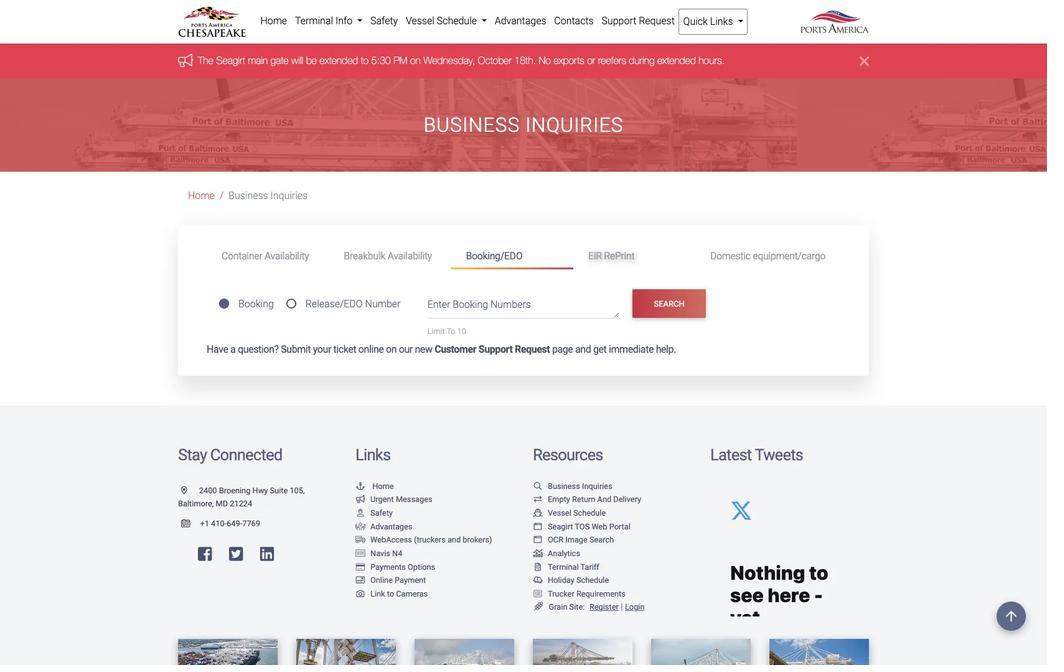Task type: describe. For each thing, give the bounding box(es) containing it.
analytics
[[548, 549, 580, 558]]

phone office image
[[181, 521, 200, 529]]

twitter square image
[[229, 546, 243, 562]]

holiday
[[548, 576, 575, 585]]

tweets
[[755, 446, 803, 465]]

list alt image
[[533, 591, 543, 599]]

container storage image
[[356, 550, 365, 558]]

gate
[[271, 55, 289, 66]]

cameras
[[396, 589, 428, 599]]

7769
[[242, 519, 260, 529]]

enter
[[428, 299, 450, 311]]

equipment/cargo
[[753, 250, 826, 262]]

submit
[[281, 344, 311, 356]]

main
[[248, 55, 268, 66]]

domestic equipment/cargo
[[710, 250, 826, 262]]

user hard hat image
[[356, 510, 365, 518]]

truck container image
[[356, 537, 365, 545]]

seagirt tos web portal link
[[533, 522, 631, 532]]

grain
[[549, 603, 567, 612]]

login
[[625, 603, 645, 612]]

browser image
[[533, 537, 543, 545]]

+1 410-649-7769 link
[[178, 519, 260, 529]]

Enter Booking Numbers text field
[[428, 298, 620, 319]]

stay connected
[[178, 446, 282, 465]]

md
[[216, 500, 228, 509]]

enter booking numbers
[[428, 299, 531, 311]]

wheat image
[[533, 603, 544, 612]]

1 extended from the left
[[320, 55, 358, 66]]

customer
[[435, 344, 476, 356]]

1 vertical spatial advantages
[[370, 522, 412, 532]]

trucker requirements
[[548, 589, 626, 599]]

410-
[[211, 519, 227, 529]]

brokers)
[[463, 536, 492, 545]]

the seagirt main gate will be extended to 5:30 pm on wednesday, october 18th.  no exports or reefers during extended hours. alert
[[0, 44, 1047, 79]]

2 vertical spatial business
[[548, 482, 580, 491]]

during
[[629, 55, 655, 66]]

home link for urgent messages link
[[356, 482, 394, 491]]

your
[[313, 344, 331, 356]]

bells image
[[533, 577, 543, 585]]

the seagirt main gate will be extended to 5:30 pm on wednesday, october 18th.  no exports or reefers during extended hours. link
[[198, 55, 725, 66]]

|
[[621, 602, 623, 613]]

camera image
[[356, 591, 365, 599]]

eir reprint
[[588, 250, 635, 262]]

urgent
[[370, 495, 394, 505]]

649-
[[227, 519, 242, 529]]

empty
[[548, 495, 570, 505]]

exports
[[554, 55, 584, 66]]

customer support request link
[[435, 344, 550, 356]]

support request link
[[598, 9, 679, 34]]

link
[[370, 589, 385, 599]]

home for the home 'link' related to terminal info link
[[260, 15, 287, 27]]

register
[[590, 603, 619, 612]]

web
[[592, 522, 607, 532]]

hwy
[[252, 486, 268, 496]]

availability for breakbulk availability
[[388, 250, 432, 262]]

site:
[[569, 603, 585, 612]]

1 vertical spatial and
[[448, 536, 461, 545]]

webaccess (truckers and brokers) link
[[356, 536, 492, 545]]

options
[[408, 563, 435, 572]]

payments options
[[370, 563, 435, 572]]

1 booking from the left
[[238, 298, 274, 310]]

credit card front image
[[356, 577, 365, 585]]

domestic equipment/cargo link
[[695, 245, 841, 268]]

1 horizontal spatial advantages link
[[491, 9, 550, 34]]

safety link for urgent messages link
[[356, 509, 393, 518]]

latest
[[710, 446, 752, 465]]

close image
[[860, 54, 869, 69]]

terminal info link
[[291, 9, 366, 34]]

eir
[[588, 250, 602, 262]]

availability for container availability
[[265, 250, 309, 262]]

the seagirt main gate will be extended to 5:30 pm on wednesday, october 18th.  no exports or reefers during extended hours.
[[198, 55, 725, 66]]

analytics link
[[533, 549, 580, 558]]

webaccess
[[370, 536, 412, 545]]

delivery
[[613, 495, 641, 505]]

105,
[[290, 486, 305, 496]]

will
[[291, 55, 303, 66]]

facebook square image
[[198, 546, 212, 562]]

seagirt tos web portal
[[548, 522, 631, 532]]

latest tweets
[[710, 446, 803, 465]]

numbers
[[491, 299, 531, 311]]

return
[[572, 495, 595, 505]]

search inside search button
[[654, 299, 685, 309]]

limit
[[428, 327, 445, 336]]

release/edo number
[[306, 298, 401, 310]]

number
[[365, 298, 401, 310]]

breakbulk
[[344, 250, 385, 262]]

link to cameras link
[[356, 589, 428, 599]]

have a question? submit your ticket online on our new customer support request page and get immediate help.
[[207, 344, 676, 356]]

support request
[[602, 15, 675, 27]]

holiday schedule
[[548, 576, 609, 585]]

linkedin image
[[260, 546, 274, 562]]

search image
[[533, 483, 543, 491]]

navis
[[370, 549, 390, 558]]

contacts
[[554, 15, 594, 27]]

1 vertical spatial business inquiries
[[229, 190, 308, 202]]

online payment link
[[356, 576, 426, 585]]

5:30
[[371, 55, 391, 66]]

1 vertical spatial to
[[387, 589, 394, 599]]

empty return and delivery
[[548, 495, 641, 505]]

image
[[565, 536, 588, 545]]

tos
[[575, 522, 590, 532]]

bullhorn image
[[356, 497, 365, 504]]

ocr image search
[[548, 536, 614, 545]]

2 safety from the top
[[370, 509, 393, 518]]

reefers
[[598, 55, 626, 66]]

online payment
[[370, 576, 426, 585]]

eir reprint link
[[573, 245, 695, 268]]

page
[[552, 344, 573, 356]]

get
[[593, 344, 607, 356]]

container
[[222, 250, 262, 262]]

messages
[[396, 495, 432, 505]]

portal
[[609, 522, 631, 532]]

baltimore,
[[178, 500, 214, 509]]



Task type: locate. For each thing, give the bounding box(es) containing it.
2 availability from the left
[[388, 250, 432, 262]]

1 horizontal spatial availability
[[388, 250, 432, 262]]

0 vertical spatial business inquiries
[[424, 113, 624, 137]]

breakbulk availability link
[[329, 245, 451, 268]]

seagirt up ocr
[[548, 522, 573, 532]]

register link
[[587, 603, 619, 612]]

webaccess (truckers and brokers)
[[370, 536, 492, 545]]

terminal for terminal tariff
[[548, 563, 579, 572]]

schedule for holiday schedule link
[[576, 576, 609, 585]]

support up reefers
[[602, 15, 636, 27]]

broening
[[219, 486, 251, 496]]

question?
[[238, 344, 279, 356]]

to left "5:30"
[[361, 55, 369, 66]]

0 vertical spatial links
[[710, 16, 733, 27]]

0 vertical spatial safety
[[370, 15, 398, 27]]

vessel up pm
[[406, 15, 434, 27]]

1 vertical spatial vessel
[[548, 509, 571, 518]]

credit card image
[[356, 564, 365, 572]]

booking
[[238, 298, 274, 310], [453, 299, 488, 311]]

1 horizontal spatial on
[[410, 55, 421, 66]]

1 vertical spatial seagirt
[[548, 522, 573, 532]]

1 availability from the left
[[265, 250, 309, 262]]

0 vertical spatial advantages link
[[491, 9, 550, 34]]

to right link
[[387, 589, 394, 599]]

1 vertical spatial safety link
[[356, 509, 393, 518]]

2 extended from the left
[[657, 55, 696, 66]]

0 horizontal spatial support
[[479, 344, 513, 356]]

0 horizontal spatial availability
[[265, 250, 309, 262]]

schedule down tariff
[[576, 576, 609, 585]]

1 horizontal spatial vessel schedule link
[[533, 509, 606, 518]]

home inside the home 'link'
[[260, 15, 287, 27]]

0 horizontal spatial booking
[[238, 298, 274, 310]]

1 horizontal spatial request
[[639, 15, 675, 27]]

safety link down urgent at the bottom
[[356, 509, 393, 518]]

1 vertical spatial terminal
[[548, 563, 579, 572]]

0 vertical spatial advantages
[[495, 15, 546, 27]]

1 vertical spatial advantages link
[[356, 522, 412, 532]]

1 vertical spatial safety
[[370, 509, 393, 518]]

1 vertical spatial vessel schedule
[[548, 509, 606, 518]]

2 vertical spatial inquiries
[[582, 482, 612, 491]]

go to top image
[[997, 602, 1026, 631]]

bullhorn image
[[178, 53, 198, 67]]

on left our
[[386, 344, 397, 356]]

on right pm
[[410, 55, 421, 66]]

analytics image
[[533, 550, 543, 558]]

map marker alt image
[[181, 487, 197, 495]]

browser image
[[533, 523, 543, 531]]

file invoice image
[[533, 564, 543, 572]]

support right customer
[[479, 344, 513, 356]]

1 vertical spatial inquiries
[[271, 190, 308, 202]]

extended right 'be'
[[320, 55, 358, 66]]

18th.
[[514, 55, 536, 66]]

advantages link up '18th.'
[[491, 9, 550, 34]]

holiday schedule link
[[533, 576, 609, 585]]

container availability
[[222, 250, 309, 262]]

wednesday,
[[424, 55, 475, 66]]

our
[[399, 344, 413, 356]]

0 vertical spatial to
[[361, 55, 369, 66]]

vessel schedule up wednesday,
[[406, 15, 479, 27]]

link to cameras
[[370, 589, 428, 599]]

0 horizontal spatial advantages
[[370, 522, 412, 532]]

or
[[587, 55, 595, 66]]

1 horizontal spatial booking
[[453, 299, 488, 311]]

0 vertical spatial vessel schedule link
[[402, 9, 491, 34]]

availability
[[265, 250, 309, 262], [388, 250, 432, 262]]

booking up the 10 on the left of page
[[453, 299, 488, 311]]

home link for terminal info link
[[257, 9, 291, 34]]

safety inside safety 'link'
[[370, 15, 398, 27]]

1 horizontal spatial vessel schedule
[[548, 509, 606, 518]]

0 horizontal spatial business
[[229, 190, 268, 202]]

breakbulk availability
[[344, 250, 432, 262]]

2 vertical spatial home link
[[356, 482, 394, 491]]

home
[[260, 15, 287, 27], [188, 190, 215, 202], [372, 482, 394, 491]]

immediate
[[609, 344, 654, 356]]

0 horizontal spatial request
[[515, 344, 550, 356]]

0 horizontal spatial vessel schedule link
[[402, 9, 491, 34]]

on inside alert
[[410, 55, 421, 66]]

schedule
[[437, 15, 477, 27], [573, 509, 606, 518], [576, 576, 609, 585]]

inquiries
[[526, 113, 624, 137], [271, 190, 308, 202], [582, 482, 612, 491]]

online
[[370, 576, 393, 585]]

0 vertical spatial business
[[424, 113, 520, 137]]

advantages up webaccess
[[370, 522, 412, 532]]

help.
[[656, 344, 676, 356]]

home for the home 'link' to the left
[[188, 190, 215, 202]]

1 horizontal spatial business
[[424, 113, 520, 137]]

1 horizontal spatial advantages
[[495, 15, 546, 27]]

0 horizontal spatial extended
[[320, 55, 358, 66]]

no
[[539, 55, 551, 66]]

info
[[336, 15, 353, 27]]

ocr
[[548, 536, 563, 545]]

2 vertical spatial home
[[372, 482, 394, 491]]

business inquiries link
[[533, 482, 612, 491]]

safety link up "5:30"
[[366, 9, 402, 34]]

2400 broening hwy suite 105, baltimore, md 21224
[[178, 486, 305, 509]]

to
[[447, 327, 456, 336]]

1 vertical spatial on
[[386, 344, 397, 356]]

1 vertical spatial request
[[515, 344, 550, 356]]

1 vertical spatial search
[[590, 536, 614, 545]]

seagirt right the
[[216, 55, 245, 66]]

requirements
[[576, 589, 626, 599]]

0 vertical spatial home link
[[257, 9, 291, 34]]

links right quick
[[710, 16, 733, 27]]

safety link for terminal info link
[[366, 9, 402, 34]]

1 vertical spatial home link
[[188, 190, 215, 202]]

search button
[[633, 290, 706, 318]]

0 horizontal spatial terminal
[[295, 15, 333, 27]]

and
[[597, 495, 612, 505]]

to inside alert
[[361, 55, 369, 66]]

1 vertical spatial vessel schedule link
[[533, 509, 606, 518]]

1 vertical spatial links
[[356, 446, 391, 465]]

connected
[[210, 446, 282, 465]]

seagirt inside the seagirt main gate will be extended to 5:30 pm on wednesday, october 18th.  no exports or reefers during extended hours. alert
[[216, 55, 245, 66]]

1 horizontal spatial extended
[[657, 55, 696, 66]]

0 vertical spatial on
[[410, 55, 421, 66]]

1 horizontal spatial terminal
[[548, 563, 579, 572]]

0 vertical spatial terminal
[[295, 15, 333, 27]]

navis n4
[[370, 549, 402, 558]]

safety up "5:30"
[[370, 15, 398, 27]]

links up anchor image
[[356, 446, 391, 465]]

1 horizontal spatial home
[[260, 15, 287, 27]]

resources
[[533, 446, 603, 465]]

0 vertical spatial home
[[260, 15, 287, 27]]

advantages link
[[491, 9, 550, 34], [356, 522, 412, 532]]

release/edo
[[306, 298, 363, 310]]

quick links link
[[679, 9, 748, 35]]

the
[[198, 55, 213, 66]]

terminal tariff link
[[533, 563, 599, 572]]

1 vertical spatial home
[[188, 190, 215, 202]]

ship image
[[533, 510, 543, 518]]

seagirt
[[216, 55, 245, 66], [548, 522, 573, 532]]

0 horizontal spatial home
[[188, 190, 215, 202]]

domestic
[[710, 250, 751, 262]]

vessel schedule up seagirt tos web portal link
[[548, 509, 606, 518]]

october
[[478, 55, 512, 66]]

0 horizontal spatial search
[[590, 536, 614, 545]]

request left quick
[[639, 15, 675, 27]]

0 vertical spatial support
[[602, 15, 636, 27]]

1 horizontal spatial vessel
[[548, 509, 571, 518]]

vessel down empty
[[548, 509, 571, 518]]

availability right the breakbulk
[[388, 250, 432, 262]]

advantages link up webaccess
[[356, 522, 412, 532]]

safety down urgent at the bottom
[[370, 509, 393, 518]]

hand receiving image
[[356, 523, 365, 531]]

terminal for terminal info
[[295, 15, 333, 27]]

1 horizontal spatial seagirt
[[548, 522, 573, 532]]

anchor image
[[356, 483, 365, 491]]

2 horizontal spatial business
[[548, 482, 580, 491]]

schedule up seagirt tos web portal
[[573, 509, 606, 518]]

0 vertical spatial schedule
[[437, 15, 477, 27]]

stay
[[178, 446, 207, 465]]

business
[[424, 113, 520, 137], [229, 190, 268, 202], [548, 482, 580, 491]]

2 horizontal spatial home
[[372, 482, 394, 491]]

1 horizontal spatial to
[[387, 589, 394, 599]]

0 horizontal spatial home link
[[188, 190, 215, 202]]

payments options link
[[356, 563, 435, 572]]

0 horizontal spatial links
[[356, 446, 391, 465]]

1 horizontal spatial home link
[[257, 9, 291, 34]]

(truckers
[[414, 536, 446, 545]]

vessel schedule link up wednesday,
[[402, 9, 491, 34]]

quick
[[683, 16, 708, 27]]

0 horizontal spatial to
[[361, 55, 369, 66]]

a
[[230, 344, 236, 356]]

0 vertical spatial request
[[639, 15, 675, 27]]

0 vertical spatial vessel
[[406, 15, 434, 27]]

1 horizontal spatial links
[[710, 16, 733, 27]]

n4
[[392, 549, 402, 558]]

booking/edo
[[466, 250, 523, 262]]

2 vertical spatial schedule
[[576, 576, 609, 585]]

0 horizontal spatial on
[[386, 344, 397, 356]]

and left "brokers)"
[[448, 536, 461, 545]]

vessel schedule link down empty
[[533, 509, 606, 518]]

0 horizontal spatial and
[[448, 536, 461, 545]]

urgent messages link
[[356, 495, 432, 505]]

reprint
[[604, 250, 635, 262]]

2 horizontal spatial home link
[[356, 482, 394, 491]]

1 safety from the top
[[370, 15, 398, 27]]

booking up question?
[[238, 298, 274, 310]]

home link
[[257, 9, 291, 34], [188, 190, 215, 202], [356, 482, 394, 491]]

ticket
[[333, 344, 356, 356]]

search up the help.
[[654, 299, 685, 309]]

trucker requirements link
[[533, 589, 626, 599]]

search down web
[[590, 536, 614, 545]]

grain site: register | login
[[549, 602, 645, 613]]

1 vertical spatial business
[[229, 190, 268, 202]]

1 vertical spatial support
[[479, 344, 513, 356]]

schedule up the seagirt main gate will be extended to 5:30 pm on wednesday, october 18th.  no exports or reefers during extended hours. link
[[437, 15, 477, 27]]

1 vertical spatial schedule
[[573, 509, 606, 518]]

0 horizontal spatial vessel schedule
[[406, 15, 479, 27]]

and left get at bottom
[[575, 344, 591, 356]]

0 horizontal spatial advantages link
[[356, 522, 412, 532]]

1 horizontal spatial and
[[575, 344, 591, 356]]

terminal down "analytics"
[[548, 563, 579, 572]]

terminal left info
[[295, 15, 333, 27]]

booking/edo link
[[451, 245, 573, 270]]

vessel schedule link
[[402, 9, 491, 34], [533, 509, 606, 518]]

request left the page
[[515, 344, 550, 356]]

container availability link
[[207, 245, 329, 268]]

empty return and delivery link
[[533, 495, 641, 505]]

request
[[639, 15, 675, 27], [515, 344, 550, 356]]

availability right container on the top
[[265, 250, 309, 262]]

0 horizontal spatial seagirt
[[216, 55, 245, 66]]

0 vertical spatial search
[[654, 299, 685, 309]]

terminal
[[295, 15, 333, 27], [548, 563, 579, 572]]

0 vertical spatial vessel schedule
[[406, 15, 479, 27]]

21224
[[230, 500, 252, 509]]

extended right during
[[657, 55, 696, 66]]

0 vertical spatial inquiries
[[526, 113, 624, 137]]

0 vertical spatial seagirt
[[216, 55, 245, 66]]

1 horizontal spatial search
[[654, 299, 685, 309]]

2 vertical spatial business inquiries
[[548, 482, 612, 491]]

quick links
[[683, 16, 736, 27]]

0 vertical spatial and
[[575, 344, 591, 356]]

2400 broening hwy suite 105, baltimore, md 21224 link
[[178, 486, 305, 509]]

ocr image search link
[[533, 536, 614, 545]]

advantages up '18th.'
[[495, 15, 546, 27]]

1 horizontal spatial support
[[602, 15, 636, 27]]

0 vertical spatial safety link
[[366, 9, 402, 34]]

exchange image
[[533, 497, 543, 504]]

0 horizontal spatial vessel
[[406, 15, 434, 27]]

2 booking from the left
[[453, 299, 488, 311]]

be
[[306, 55, 317, 66]]

schedule for bottommost 'vessel schedule' link
[[573, 509, 606, 518]]



Task type: vqa. For each thing, say whether or not it's contained in the screenshot.
Launch at the top of page
no



